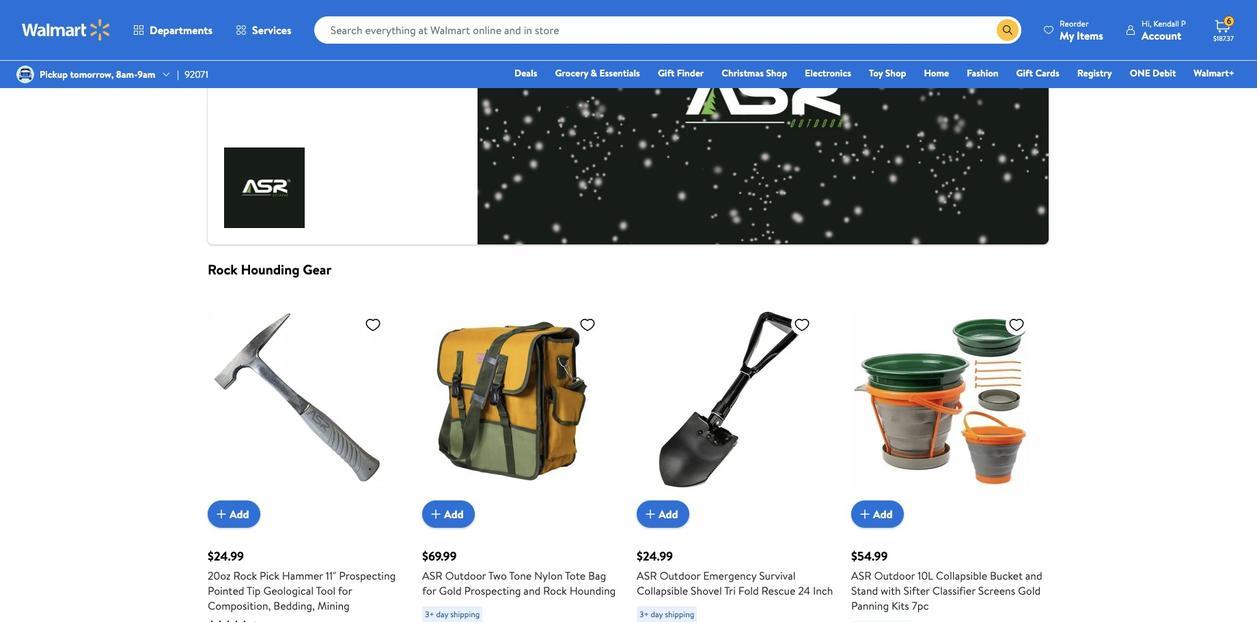 Task type: locate. For each thing, give the bounding box(es) containing it.
tone
[[509, 568, 532, 583]]

1 gift from the left
[[658, 66, 675, 80]]

3 add from the left
[[659, 507, 678, 522]]

1 horizontal spatial and
[[1025, 568, 1042, 583]]

3+ day shipping down shovel
[[639, 609, 694, 620]]

1 horizontal spatial collapsible
[[936, 568, 987, 583]]

1 add button from the left
[[208, 501, 260, 528]]

0 horizontal spatial asr
[[422, 568, 442, 583]]

2 3+ day shipping from the left
[[639, 609, 694, 620]]

for down $69.99
[[422, 583, 436, 598]]

essentials
[[599, 66, 640, 80]]

hounding
[[241, 260, 300, 279], [570, 583, 616, 598]]

tomorrow,
[[70, 68, 114, 81]]

1 horizontal spatial gold
[[1018, 583, 1041, 598]]

rock
[[208, 260, 237, 279], [233, 568, 257, 583], [543, 583, 567, 598]]

2 gift from the left
[[1016, 66, 1033, 80]]

rock hounding gear
[[208, 260, 331, 279]]

3 add button from the left
[[637, 501, 689, 528]]

3+ day shipping for $24.99
[[639, 609, 694, 620]]

1 horizontal spatial hounding
[[570, 583, 616, 598]]

christmas shop link
[[715, 66, 793, 81]]

1 horizontal spatial add to cart image
[[428, 506, 444, 522]]

classifier
[[932, 583, 976, 598]]

asr inside $24.99 asr outdoor emergency survival collapsible shovel tri fold rescue 24 inch
[[637, 568, 657, 583]]

reorder my items
[[1060, 17, 1103, 43]]

one debit link
[[1124, 66, 1182, 81]]

shipping for $69.99
[[450, 609, 480, 620]]

$24.99 group
[[208, 283, 406, 622], [637, 283, 835, 622]]

gold inside $69.99 asr outdoor two tone nylon tote bag for gold prospecting and rock hounding
[[439, 583, 462, 598]]

and inside $54.99 asr outdoor 10l collapsible bucket and stand with sifter classifier screens gold panning kits 7pc
[[1025, 568, 1042, 583]]

1 3+ from the left
[[425, 609, 434, 620]]

2 3+ from the left
[[639, 609, 649, 620]]

finder
[[677, 66, 704, 80]]

0 horizontal spatial $24.99
[[208, 548, 244, 565]]

1 $24.99 from the left
[[208, 548, 244, 565]]

for inside $69.99 asr outdoor two tone nylon tote bag for gold prospecting and rock hounding
[[422, 583, 436, 598]]

asr outdoor emergency survival collapsible shovel tri fold rescue 24 inch image
[[637, 311, 816, 490]]

3+ day shipping inside $69.99 group
[[425, 609, 480, 620]]

shop
[[766, 66, 787, 80], [885, 66, 906, 80]]

0 horizontal spatial 3+
[[425, 609, 434, 620]]

for right tool
[[338, 583, 352, 598]]

2 add from the left
[[444, 507, 464, 522]]

shop right christmas
[[766, 66, 787, 80]]

0 horizontal spatial day
[[436, 609, 448, 620]]

and
[[1025, 568, 1042, 583], [524, 583, 541, 598]]

0 horizontal spatial collapsible
[[637, 583, 688, 598]]

2 asr from the left
[[637, 568, 657, 583]]

collapsible left shovel
[[637, 583, 688, 598]]

1 3+ day shipping from the left
[[425, 609, 480, 620]]

shop right "toy"
[[885, 66, 906, 80]]

shipping down shovel
[[665, 609, 694, 620]]

2 add to cart image from the left
[[428, 506, 444, 522]]

1 horizontal spatial for
[[422, 583, 436, 598]]

2 add button from the left
[[422, 501, 475, 528]]

0 horizontal spatial $24.99 group
[[208, 283, 406, 622]]

one debit
[[1130, 66, 1176, 80]]

asr inside $69.99 asr outdoor two tone nylon tote bag for gold prospecting and rock hounding
[[422, 568, 442, 583]]

1 shipping from the left
[[450, 609, 480, 620]]

grocery
[[555, 66, 588, 80]]

day inside $24.99 group
[[651, 609, 663, 620]]

hounding inside $69.99 asr outdoor two tone nylon tote bag for gold prospecting and rock hounding
[[570, 583, 616, 598]]

add to cart image for $24.99
[[213, 506, 230, 522]]

my
[[1060, 28, 1074, 43]]

1 horizontal spatial gift
[[1016, 66, 1033, 80]]

departments button
[[122, 14, 224, 46]]

add to cart image
[[642, 506, 659, 522], [857, 506, 873, 522]]

outdoor inside $24.99 asr outdoor emergency survival collapsible shovel tri fold rescue 24 inch
[[660, 568, 701, 583]]

2 for from the left
[[422, 583, 436, 598]]

3+ inside $69.99 group
[[425, 609, 434, 620]]

day inside $69.99 group
[[436, 609, 448, 620]]

1 horizontal spatial add to cart image
[[857, 506, 873, 522]]

0 horizontal spatial shipping
[[450, 609, 480, 620]]

gift inside "link"
[[658, 66, 675, 80]]

1 horizontal spatial prospecting
[[464, 583, 521, 598]]

toy
[[869, 66, 883, 80]]

christmas
[[722, 66, 764, 80]]

0 horizontal spatial prospecting
[[339, 568, 396, 583]]

1 asr from the left
[[422, 568, 442, 583]]

geological
[[263, 583, 314, 598]]

collapsible inside $24.99 asr outdoor emergency survival collapsible shovel tri fold rescue 24 inch
[[637, 583, 688, 598]]

$54.99 asr outdoor 10l collapsible bucket and stand with sifter classifier screens gold panning kits 7pc
[[851, 548, 1042, 613]]

p
[[1181, 17, 1186, 29]]

for inside $24.99 20oz rock pick hammer 11" prospecting pointed tip geological tool for composition, bedding, mining
[[338, 583, 352, 598]]

0 horizontal spatial gift
[[658, 66, 675, 80]]

shipping down $69.99
[[450, 609, 480, 620]]

asr right bag
[[637, 568, 657, 583]]

8am-
[[116, 68, 137, 81]]

asr inside $54.99 asr outdoor 10l collapsible bucket and stand with sifter classifier screens gold panning kits 7pc
[[851, 568, 871, 583]]

add inside $54.99 group
[[873, 507, 893, 522]]

2 horizontal spatial asr
[[851, 568, 871, 583]]

3 outdoor from the left
[[874, 568, 915, 583]]

stand
[[851, 583, 878, 598]]

1 outdoor from the left
[[445, 568, 486, 583]]

prospecting
[[339, 568, 396, 583], [464, 583, 521, 598]]

electronics link
[[799, 66, 857, 81]]

fold
[[738, 583, 759, 598]]

search icon image
[[1002, 25, 1013, 36]]

debit
[[1153, 66, 1176, 80]]

registry
[[1077, 66, 1112, 80]]

1 horizontal spatial 3+
[[639, 609, 649, 620]]

and inside $69.99 asr outdoor two tone nylon tote bag for gold prospecting and rock hounding
[[524, 583, 541, 598]]

1 horizontal spatial $24.99
[[637, 548, 673, 565]]

$69.99 group
[[422, 283, 620, 622]]

1 add to cart image from the left
[[642, 506, 659, 522]]

Walmart Site-Wide search field
[[314, 16, 1021, 44]]

tri
[[724, 583, 736, 598]]

1 horizontal spatial asr
[[637, 568, 657, 583]]

gold
[[439, 583, 462, 598], [1018, 583, 1041, 598]]

1 horizontal spatial 3+ day shipping
[[639, 609, 694, 620]]

gift cards
[[1016, 66, 1059, 80]]

gold down $69.99
[[439, 583, 462, 598]]

hounding left gear
[[241, 260, 300, 279]]

for
[[338, 583, 352, 598], [422, 583, 436, 598]]

1 horizontal spatial shipping
[[665, 609, 694, 620]]

shipping
[[450, 609, 480, 620], [665, 609, 694, 620]]

collapsible right 10l
[[936, 568, 987, 583]]

tip
[[247, 583, 261, 598]]

0 horizontal spatial hounding
[[241, 260, 300, 279]]

shop inside "link"
[[885, 66, 906, 80]]

home link
[[918, 66, 955, 81]]

3+ day shipping
[[425, 609, 480, 620], [639, 609, 694, 620]]

outdoor up kits
[[874, 568, 915, 583]]

add button inside $54.99 group
[[851, 501, 904, 528]]

1 vertical spatial hounding
[[570, 583, 616, 598]]

$24.99
[[208, 548, 244, 565], [637, 548, 673, 565]]

prospecting right 11"
[[339, 568, 396, 583]]

3+ day shipping down $69.99
[[425, 609, 480, 620]]

shipping inside $24.99 group
[[665, 609, 694, 620]]

asr for $69.99
[[422, 568, 442, 583]]

0 horizontal spatial for
[[338, 583, 352, 598]]

and right 'two'
[[524, 583, 541, 598]]

asr down $69.99
[[422, 568, 442, 583]]

add button inside $69.99 group
[[422, 501, 475, 528]]

0 horizontal spatial 3+ day shipping
[[425, 609, 480, 620]]

1 horizontal spatial day
[[651, 609, 663, 620]]

2 shipping from the left
[[665, 609, 694, 620]]

tote
[[565, 568, 586, 583]]

inch
[[813, 583, 833, 598]]

gift left finder at top
[[658, 66, 675, 80]]

electronics
[[805, 66, 851, 80]]

2 $24.99 from the left
[[637, 548, 673, 565]]

asr for $24.99
[[637, 568, 657, 583]]

20oz
[[208, 568, 231, 583]]

fashion
[[967, 66, 999, 80]]

prospecting inside $69.99 asr outdoor two tone nylon tote bag for gold prospecting and rock hounding
[[464, 583, 521, 598]]

| 92071
[[177, 68, 208, 81]]

1 horizontal spatial outdoor
[[660, 568, 701, 583]]

gift
[[658, 66, 675, 80], [1016, 66, 1033, 80]]

add to cart image inside $69.99 group
[[428, 506, 444, 522]]

items
[[1077, 28, 1103, 43]]

outdoor left emergency
[[660, 568, 701, 583]]

4 add from the left
[[873, 507, 893, 522]]

Search search field
[[314, 16, 1021, 44]]

$24.99 inside $24.99 20oz rock pick hammer 11" prospecting pointed tip geological tool for composition, bedding, mining
[[208, 548, 244, 565]]

add to cart image up 20oz
[[213, 506, 230, 522]]

asr down $54.99
[[851, 568, 871, 583]]

add inside $69.99 group
[[444, 507, 464, 522]]

add to cart image inside $24.99 group
[[213, 506, 230, 522]]

0 horizontal spatial gold
[[439, 583, 462, 598]]

3+
[[425, 609, 434, 620], [639, 609, 649, 620]]

$24.99 inside $24.99 asr outdoor emergency survival collapsible shovel tri fold rescue 24 inch
[[637, 548, 673, 565]]

grocery & essentials
[[555, 66, 640, 80]]

outdoor inside $54.99 asr outdoor 10l collapsible bucket and stand with sifter classifier screens gold panning kits 7pc
[[874, 568, 915, 583]]

3 asr from the left
[[851, 568, 871, 583]]

add button for $54.99 asr outdoor 10l collapsible bucket and stand with sifter classifier screens gold panning kits 7pc
[[851, 501, 904, 528]]

prospecting left the nylon
[[464, 583, 521, 598]]

1 gold from the left
[[439, 583, 462, 598]]

add to cart image
[[213, 506, 230, 522], [428, 506, 444, 522]]

add to favorites list, 20oz rock pick hammer 11" prospecting pointed tip geological tool for composition, bedding, mining image
[[365, 316, 381, 333]]

one
[[1130, 66, 1150, 80]]

2 add to cart image from the left
[[857, 506, 873, 522]]

2 outdoor from the left
[[660, 568, 701, 583]]

pointed
[[208, 583, 244, 598]]

1 add from the left
[[230, 507, 249, 522]]

1 horizontal spatial shop
[[885, 66, 906, 80]]

shipping inside $69.99 group
[[450, 609, 480, 620]]

add button
[[208, 501, 260, 528], [422, 501, 475, 528], [637, 501, 689, 528], [851, 501, 904, 528]]

hi, kendall p account
[[1142, 17, 1186, 43]]

add to cart image for $54.99
[[857, 506, 873, 522]]

asr outdoor logo image
[[224, 147, 305, 228]]

1 $24.99 group from the left
[[208, 283, 406, 622]]

pickup tomorrow, 8am-9am
[[40, 68, 155, 81]]

gift finder link
[[652, 66, 710, 81]]

2 day from the left
[[651, 609, 663, 620]]

day
[[436, 609, 448, 620], [651, 609, 663, 620]]

0 horizontal spatial outdoor
[[445, 568, 486, 583]]

1 horizontal spatial $24.99 group
[[637, 283, 835, 622]]

gift left cards
[[1016, 66, 1033, 80]]

add
[[230, 507, 249, 522], [444, 507, 464, 522], [659, 507, 678, 522], [873, 507, 893, 522]]

1 day from the left
[[436, 609, 448, 620]]

2 horizontal spatial outdoor
[[874, 568, 915, 583]]

1 shop from the left
[[766, 66, 787, 80]]

3+ inside $24.99 group
[[639, 609, 649, 620]]

0 horizontal spatial add to cart image
[[213, 506, 230, 522]]

1 add to cart image from the left
[[213, 506, 230, 522]]

outdoor for $24.99
[[660, 568, 701, 583]]

4 add button from the left
[[851, 501, 904, 528]]

hounding right the nylon
[[570, 583, 616, 598]]

2 gold from the left
[[1018, 583, 1041, 598]]

two
[[488, 568, 507, 583]]

gold right screens
[[1018, 583, 1041, 598]]

1 for from the left
[[338, 583, 352, 598]]

0 horizontal spatial shop
[[766, 66, 787, 80]]

add to cart image up $69.99
[[428, 506, 444, 522]]

 image
[[16, 66, 34, 83]]

outdoor left 'two'
[[445, 568, 486, 583]]

outdoor inside $69.99 asr outdoor two tone nylon tote bag for gold prospecting and rock hounding
[[445, 568, 486, 583]]

asr
[[422, 568, 442, 583], [637, 568, 657, 583], [851, 568, 871, 583]]

$24.99 for $24.99 asr outdoor emergency survival collapsible shovel tri fold rescue 24 inch
[[637, 548, 673, 565]]

0 horizontal spatial add to cart image
[[642, 506, 659, 522]]

24
[[798, 583, 810, 598]]

0 horizontal spatial and
[[524, 583, 541, 598]]

and right the bucket
[[1025, 568, 1042, 583]]

2 shop from the left
[[885, 66, 906, 80]]



Task type: vqa. For each thing, say whether or not it's contained in the screenshot.
"Need:" corresponding to Now $16.99
no



Task type: describe. For each thing, give the bounding box(es) containing it.
day for $24.99
[[651, 609, 663, 620]]

bedding,
[[273, 598, 315, 613]]

composition,
[[208, 598, 271, 613]]

10l
[[918, 568, 933, 583]]

add to cart image for $69.99
[[428, 506, 444, 522]]

add to cart image for $24.99
[[642, 506, 659, 522]]

with
[[881, 583, 901, 598]]

christmas shop
[[722, 66, 787, 80]]

3+ day shipping for $69.99
[[425, 609, 480, 620]]

2 $24.99 group from the left
[[637, 283, 835, 622]]

deals
[[514, 66, 537, 80]]

services button
[[224, 14, 303, 46]]

gift cards link
[[1010, 66, 1066, 81]]

tool
[[316, 583, 336, 598]]

gift for gift cards
[[1016, 66, 1033, 80]]

outdoor for $54.99
[[874, 568, 915, 583]]

bag
[[588, 568, 606, 583]]

shop for christmas shop
[[766, 66, 787, 80]]

add button for $69.99 asr outdoor two tone nylon tote bag for gold prospecting and rock hounding
[[422, 501, 475, 528]]

departments
[[150, 23, 213, 38]]

3+ for $69.99
[[425, 609, 434, 620]]

$187.37
[[1213, 33, 1234, 43]]

gift for gift finder
[[658, 66, 675, 80]]

panning
[[851, 598, 889, 613]]

add button for $24.99 20oz rock pick hammer 11" prospecting pointed tip geological tool for composition, bedding, mining
[[208, 501, 260, 528]]

6 $187.37
[[1213, 15, 1234, 43]]

fashion link
[[961, 66, 1005, 81]]

$69.99
[[422, 548, 457, 565]]

walmart image
[[22, 19, 111, 41]]

hi,
[[1142, 17, 1152, 29]]

&
[[591, 66, 597, 80]]

$54.99 group
[[851, 283, 1049, 622]]

outdoor for $69.99
[[445, 568, 486, 583]]

gift finder
[[658, 66, 704, 80]]

$24.99 20oz rock pick hammer 11" prospecting pointed tip geological tool for composition, bedding, mining
[[208, 548, 396, 613]]

kits
[[892, 598, 909, 613]]

asr for $54.99
[[851, 568, 871, 583]]

deals link
[[508, 66, 543, 81]]

shipping for $24.99
[[665, 609, 694, 620]]

toy shop link
[[863, 66, 912, 81]]

grocery & essentials link
[[549, 66, 646, 81]]

rock inside $24.99 20oz rock pick hammer 11" prospecting pointed tip geological tool for composition, bedding, mining
[[233, 568, 257, 583]]

pickup
[[40, 68, 68, 81]]

add to favorites list, asr outdoor two tone nylon tote bag for gold prospecting and rock hounding image
[[579, 316, 596, 333]]

hammer
[[282, 568, 323, 583]]

registry link
[[1071, 66, 1118, 81]]

$24.99 asr outdoor emergency survival collapsible shovel tri fold rescue 24 inch
[[637, 548, 833, 598]]

services
[[252, 23, 291, 38]]

bucket
[[990, 568, 1023, 583]]

cards
[[1035, 66, 1059, 80]]

shop for toy shop
[[885, 66, 906, 80]]

add for $24.99 asr outdoor emergency survival collapsible shovel tri fold rescue 24 inch
[[659, 507, 678, 522]]

shovel
[[691, 583, 722, 598]]

0 vertical spatial hounding
[[241, 260, 300, 279]]

7pc
[[912, 598, 929, 613]]

gear
[[303, 260, 331, 279]]

reorder
[[1060, 17, 1089, 29]]

$54.99
[[851, 548, 888, 565]]

11"
[[326, 568, 336, 583]]

toy shop
[[869, 66, 906, 80]]

rock inside $69.99 asr outdoor two tone nylon tote bag for gold prospecting and rock hounding
[[543, 583, 567, 598]]

asr outdoor two tone nylon tote bag for gold prospecting and rock hounding image
[[422, 311, 601, 490]]

walmart+
[[1194, 66, 1234, 80]]

prospecting inside $24.99 20oz rock pick hammer 11" prospecting pointed tip geological tool for composition, bedding, mining
[[339, 568, 396, 583]]

add button for $24.99 asr outdoor emergency survival collapsible shovel tri fold rescue 24 inch
[[637, 501, 689, 528]]

day for $69.99
[[436, 609, 448, 620]]

add to favorites list, asr outdoor emergency survival collapsible shovel tri fold rescue 24 inch image
[[794, 316, 810, 333]]

$69.99 asr outdoor two tone nylon tote bag for gold prospecting and rock hounding
[[422, 548, 616, 598]]

6
[[1227, 15, 1231, 27]]

rescue
[[761, 583, 795, 598]]

add for $24.99 20oz rock pick hammer 11" prospecting pointed tip geological tool for composition, bedding, mining
[[230, 507, 249, 522]]

collapsible inside $54.99 asr outdoor 10l collapsible bucket and stand with sifter classifier screens gold panning kits 7pc
[[936, 568, 987, 583]]

add for $54.99 asr outdoor 10l collapsible bucket and stand with sifter classifier screens gold panning kits 7pc
[[873, 507, 893, 522]]

pick
[[260, 568, 279, 583]]

gold inside $54.99 asr outdoor 10l collapsible bucket and stand with sifter classifier screens gold panning kits 7pc
[[1018, 583, 1041, 598]]

|
[[177, 68, 179, 81]]

emergency
[[703, 568, 756, 583]]

mining
[[318, 598, 350, 613]]

asr outdoor 10l collapsible bucket and stand with sifter classifier screens gold panning kits 7pc image
[[851, 311, 1030, 490]]

survival
[[759, 568, 796, 583]]

add for $69.99 asr outdoor two tone nylon tote bag for gold prospecting and rock hounding
[[444, 507, 464, 522]]

home
[[924, 66, 949, 80]]

sifter
[[904, 583, 930, 598]]

3+ for $24.99
[[639, 609, 649, 620]]

$24.99 for $24.99 20oz rock pick hammer 11" prospecting pointed tip geological tool for composition, bedding, mining
[[208, 548, 244, 565]]

add to favorites list, asr outdoor 10l collapsible bucket and stand with sifter classifier screens gold panning kits 7pc image
[[1008, 316, 1025, 333]]

kendall
[[1153, 17, 1179, 29]]

92071
[[185, 68, 208, 81]]

20oz rock pick hammer 11" prospecting pointed tip geological tool for composition, bedding, mining image
[[208, 311, 387, 490]]

nylon
[[534, 568, 563, 583]]

walmart+ link
[[1188, 66, 1241, 81]]

screens
[[978, 583, 1015, 598]]

9am
[[137, 68, 155, 81]]

account
[[1142, 28, 1181, 43]]



